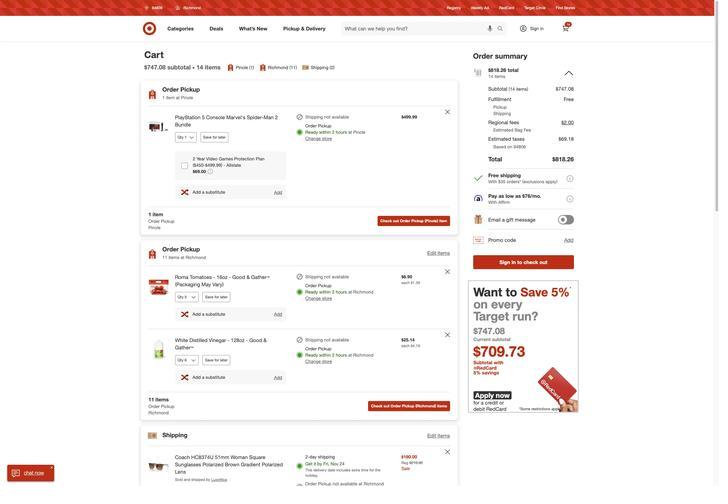 Task type: vqa. For each thing, say whether or not it's contained in the screenshot.
Notebook to the bottom
no



Task type: describe. For each thing, give the bounding box(es) containing it.
out for item
[[393, 218, 399, 223]]

(packaging
[[175, 281, 200, 287]]

cart item ready to fulfill group containing roma tomatoes - 16oz - good & gather™ (packaging may vary)
[[141, 266, 458, 329]]

or
[[500, 399, 504, 406]]

save for later for -
[[205, 294, 228, 299]]

brown
[[225, 461, 240, 468]]

find stores link
[[556, 5, 576, 11]]

credit
[[485, 399, 498, 406]]

want
[[474, 285, 503, 299]]

available for roma tomatoes - 16oz - good & gather™ (packaging may vary)
[[332, 274, 349, 279]]

at inside order pickup 11 items at richmond
[[181, 255, 185, 260]]

$747.08 current subtotal $709.73
[[474, 325, 526, 360]]

pinole inside order pickup 1 item at pinole
[[181, 95, 193, 100]]

- left the 128oz
[[228, 337, 230, 343]]

not for white distilled vinegar - 128oz - good & gather™
[[324, 337, 331, 342]]

cart
[[144, 49, 164, 60]]

What can we help you find? suggestions appear below search field
[[341, 22, 499, 36]]

14 for 14 items
[[197, 63, 203, 71]]

94806 inside dropdown button
[[152, 5, 163, 10]]

✕
[[50, 465, 53, 469]]

item inside '1 item order pickup pinole'
[[153, 211, 163, 218]]

shipping not available for roma tomatoes - 16oz - good & gather™ (packaging may vary)
[[306, 274, 349, 279]]

this
[[306, 468, 313, 472]]

by inside 'coach hc8374u 51mm woman square sunglasses polarized brown gradient polarized lens sold and shipped by luxottica'
[[206, 477, 210, 482]]

11 items order pickup richmond
[[149, 396, 175, 415]]

sign in link
[[514, 22, 554, 36]]

registry link
[[447, 5, 461, 11]]

taxes
[[513, 136, 525, 142]]

$25.14 each $4.19
[[402, 337, 420, 348]]

restrictions
[[532, 406, 551, 411]]

includes
[[337, 468, 351, 472]]

console
[[206, 114, 225, 121]]

2-day shipping get it by fri, nov 24 this delivery date includes extra time for the holiday.
[[306, 454, 381, 478]]

2 for white distilled vinegar - 128oz - good & gather™
[[332, 352, 335, 358]]

order inside the 11 items order pickup richmond
[[149, 404, 160, 409]]

video
[[206, 156, 218, 161]]

estimated for estimated taxes
[[489, 136, 512, 142]]

email a gift message
[[489, 217, 536, 223]]

chat
[[24, 470, 33, 476]]

pinole inside '1 item order pickup pinole'
[[149, 225, 161, 230]]

orders*
[[507, 179, 522, 184]]

change for white distilled vinegar - 128oz - good & gather™
[[306, 359, 321, 364]]

within for white distilled vinegar - 128oz - good & gather™
[[319, 352, 331, 358]]

shipping inside 2-day shipping get it by fri, nov 24 this delivery date includes extra time for the holiday.
[[318, 454, 335, 460]]

luxottica link
[[211, 477, 227, 482]]

$818.26 for $818.26
[[553, 155, 574, 163]]

subtotal with
[[474, 360, 505, 366]]

savings
[[482, 370, 500, 376]]

$69.00
[[193, 169, 206, 174]]

a inside apply now for a credit or debit redcard
[[481, 399, 484, 406]]

2 for playstation 5 console marvel's spider-man 2 bundle
[[332, 129, 335, 135]]

14 inside $818.26 total 14 items
[[489, 73, 494, 79]]

now for apply
[[496, 391, 510, 400]]

sign for sign in to check out
[[500, 259, 511, 266]]

what's
[[239, 25, 256, 32]]

nov
[[331, 461, 339, 466]]

edit for roma tomatoes - 16oz - good & gather™ (packaging may vary)
[[428, 250, 437, 256]]

check out order pickup (pinole) item button
[[378, 216, 450, 226]]

item inside check out order pickup (pinole) item button
[[440, 218, 448, 223]]

- right the 128oz
[[246, 337, 248, 343]]

check for items
[[371, 404, 383, 408]]

0 horizontal spatial to
[[506, 285, 518, 299]]

year
[[197, 156, 205, 161]]

later for marvel's
[[218, 135, 226, 139]]

hc8374u
[[191, 454, 214, 460]]

(2)
[[330, 65, 335, 70]]

hours for roma tomatoes - 16oz - good & gather™ (packaging may vary)
[[336, 289, 347, 295]]

with
[[494, 360, 504, 366]]

allstate
[[227, 162, 241, 168]]

Service plan for PlayStation 5 Console Marvel's Spider-Man 2 Bundle checkbox
[[182, 163, 188, 169]]

& inside pickup & delivery link
[[301, 25, 305, 32]]

code
[[505, 237, 517, 243]]

registry
[[447, 6, 461, 10]]

1 polarized from the left
[[203, 461, 224, 468]]

richmond inside the 11 items order pickup richmond
[[149, 410, 169, 415]]

change for roma tomatoes - 16oz - good & gather™ (packaging may vary)
[[306, 295, 321, 301]]

1 item order pickup pinole
[[149, 211, 175, 230]]

with inside free shipping with $35 orders* (exclusions apply)
[[489, 179, 498, 184]]

for for vinegar
[[215, 358, 219, 362]]

at for playstation 5 console marvel's spider-man 2 bundle
[[349, 129, 352, 135]]

1 horizontal spatial on
[[508, 144, 513, 149]]

email
[[489, 217, 501, 223]]

coach hc8374u 51mm woman square sunglasses polarized brown gradient polarized lens link
[[175, 454, 287, 476]]

square
[[249, 454, 266, 460]]

1 vertical spatial 5%
[[474, 370, 481, 376]]

free shipping with $35 orders* (exclusions apply)
[[489, 172, 558, 184]]

for for console
[[213, 135, 217, 139]]

each for &
[[402, 343, 410, 348]]

good inside roma tomatoes - 16oz - good & gather™ (packaging may vary)
[[233, 274, 245, 280]]

message
[[515, 217, 536, 223]]

deals link
[[204, 22, 231, 36]]

at inside order pickup 1 item at pinole
[[176, 95, 180, 100]]

on inside on every target run?
[[474, 297, 488, 311]]

24
[[340, 461, 345, 466]]

pickup inside order pickup 11 items at richmond
[[181, 245, 200, 253]]

richmond inside dropdown button
[[184, 5, 201, 10]]

hours for playstation 5 console marvel's spider-man 2 bundle
[[336, 129, 347, 135]]

to inside 'sign in to check out' "button"
[[518, 259, 523, 266]]

change store button for white distilled vinegar - 128oz - good & gather™
[[306, 358, 332, 365]]

store for white distilled vinegar - 128oz - good & gather™
[[322, 359, 332, 364]]

pickup inside order pickup 1 item at pinole
[[181, 86, 200, 93]]

*some
[[520, 406, 531, 411]]

available for playstation 5 console marvel's spider-man 2 bundle
[[332, 114, 349, 120]]

vinegar
[[209, 337, 226, 343]]

$35
[[499, 179, 506, 184]]

within for playstation 5 console marvel's spider-man 2 bundle
[[319, 129, 331, 135]]

shipping not available for playstation 5 console marvel's spider-man 2 bundle
[[306, 114, 349, 120]]

richmond button
[[172, 2, 205, 14]]

edit items button for coach hc8374u 51mm woman square sunglasses polarized brown gradient polarized lens
[[428, 432, 450, 439]]

1 as from the left
[[499, 193, 505, 199]]

save for later button for -
[[202, 292, 231, 302]]

target inside target circle link
[[525, 6, 535, 10]]

2 for roma tomatoes - 16oz - good & gather™ (packaging may vary)
[[332, 289, 335, 295]]

- right 16oz
[[229, 274, 231, 280]]

- left 16oz
[[213, 274, 215, 280]]

not for roma tomatoes - 16oz - good & gather™ (packaging may vary)
[[324, 274, 331, 279]]

11 inside order pickup 11 items at richmond
[[162, 255, 167, 260]]

pickup & delivery link
[[278, 22, 334, 36]]

1 vertical spatial redcard
[[477, 365, 497, 371]]

pinole inside order pickup ready within 2 hours at pinole change store
[[354, 129, 366, 135]]

order pickup 1 item at pinole
[[162, 86, 200, 100]]

order pickup ready within 2 hours at pinole change store
[[306, 123, 366, 141]]

playstation 5 console marvel's spider-man 2 bundle
[[175, 114, 278, 128]]

out inside 'sign in to check out' "button"
[[540, 259, 548, 266]]

reg
[[402, 460, 409, 465]]

woman
[[231, 454, 248, 460]]

pickup inside order pickup ready within 2 hours at pinole change store
[[318, 123, 332, 128]]

apply now for a credit or debit redcard
[[474, 391, 510, 412]]

2-
[[306, 454, 310, 460]]

at for roma tomatoes - 16oz - good & gather™ (packaging may vary)
[[349, 289, 352, 295]]

(11)
[[290, 65, 297, 70]]

sign in
[[531, 26, 544, 31]]

extra
[[352, 468, 360, 472]]

free for free
[[564, 96, 574, 102]]

14 link
[[559, 22, 573, 36]]

richmond inside list
[[268, 65, 289, 70]]

roma
[[175, 274, 189, 280]]

protection
[[234, 156, 255, 161]]

subtotal for subtotal with
[[474, 360, 493, 366]]

for inside 2-day shipping get it by fri, nov 24 this delivery date includes extra time for the holiday.
[[370, 468, 374, 472]]

plan
[[256, 156, 265, 161]]

cart item ready to fulfill group containing white distilled vinegar - 128oz - good & gather™
[[141, 329, 458, 392]]

$76/mo.
[[523, 193, 542, 199]]

what's new link
[[234, 22, 276, 36]]

items inside check out order pickup (richmond) items button
[[438, 404, 448, 408]]

128oz
[[231, 337, 245, 343]]

sign in to check out button
[[474, 255, 574, 269]]

regional fees
[[489, 119, 520, 125]]

edit items for coach hc8374u 51mm woman square sunglasses polarized brown gradient polarized lens
[[428, 432, 450, 439]]

pinole (1)
[[236, 65, 254, 70]]

save for playstation 5 console marvel's spider-man 2 bundle
[[203, 135, 212, 139]]

list containing pinole (1)
[[227, 64, 335, 71]]

lens
[[175, 469, 186, 475]]

2 polarized from the left
[[262, 461, 283, 468]]

order inside order pickup 11 items at richmond
[[162, 245, 179, 253]]

$2.00
[[562, 119, 574, 125]]

& inside roma tomatoes - 16oz - good & gather™ (packaging may vary)
[[247, 274, 250, 280]]

& inside the white distilled vinegar - 128oz - good & gather™
[[264, 337, 267, 343]]

not available radio
[[297, 484, 303, 486]]

check out order pickup (richmond) items
[[371, 404, 448, 408]]

0 vertical spatial subtotal
[[167, 63, 191, 71]]

order inside order pickup ready within 2 hours at pinole change store
[[306, 123, 317, 128]]

14 items
[[197, 63, 221, 71]]

search button
[[495, 22, 510, 37]]

run?
[[513, 309, 539, 324]]

11 inside the 11 items order pickup richmond
[[149, 396, 154, 403]]

affirm image
[[474, 195, 483, 201]]

circle
[[536, 6, 546, 10]]

$747.08 for $747.08 subtotal
[[144, 63, 166, 71]]

pickup inside the pickup shipping
[[494, 104, 507, 110]]

richmond inside order pickup 11 items at richmond
[[186, 255, 206, 260]]

total
[[508, 67, 519, 73]]

shipping inside free shipping with $35 orders* (exclusions apply)
[[501, 172, 521, 179]]

($450-
[[193, 162, 205, 168]]

$180.00
[[402, 454, 418, 460]]

chat now
[[24, 470, 44, 476]]

estimated for estimated bag fee
[[494, 127, 514, 133]]

for for -
[[215, 294, 219, 299]]



Task type: locate. For each thing, give the bounding box(es) containing it.
*some restrictions apply.
[[520, 406, 562, 411]]

order
[[474, 51, 493, 60], [162, 86, 179, 93], [306, 123, 317, 128], [400, 218, 411, 223], [149, 219, 160, 224], [162, 245, 179, 253], [306, 283, 317, 288], [306, 346, 317, 351], [391, 404, 401, 408], [149, 404, 160, 409]]

0 vertical spatial on
[[508, 144, 513, 149]]

in for sign in to check out
[[512, 259, 516, 266]]

date
[[328, 468, 336, 472]]

out inside check out order pickup (pinole) item button
[[393, 218, 399, 223]]

cart item ready to fulfill group containing coach hc8374u 51mm woman square sunglasses polarized brown gradient polarized lens
[[141, 446, 458, 486]]

3 ready from the top
[[306, 352, 318, 358]]

$6.95
[[402, 274, 413, 279]]

1 horizontal spatial shipping
[[501, 172, 521, 179]]

store pickup radio for white distilled vinegar - 128oz - good & gather™
[[297, 352, 303, 358]]

add a substitute for distilled
[[193, 375, 225, 380]]

for left the
[[370, 468, 374, 472]]

order pickup ready within 2 hours at richmond change store for white distilled vinegar - 128oz - good & gather™
[[306, 346, 374, 364]]

1 vertical spatial check
[[371, 404, 383, 408]]

1 add a substitute from the top
[[193, 189, 225, 195]]

free up $35
[[489, 172, 499, 179]]

0 vertical spatial &
[[301, 25, 305, 32]]

delivery
[[306, 25, 326, 32]]

by right the shipped
[[206, 477, 210, 482]]

it
[[314, 461, 316, 466]]

1 cart item ready to fulfill group from the top
[[141, 106, 458, 207]]

free up $2.00
[[564, 96, 574, 102]]

0 horizontal spatial polarized
[[203, 461, 224, 468]]

1 edit items from the top
[[428, 250, 450, 256]]

0 horizontal spatial on
[[474, 297, 488, 311]]

2 as from the left
[[516, 193, 521, 199]]

$180.00 reg $210.00 sale
[[402, 454, 423, 471]]

$747.08 for $747.08
[[556, 86, 574, 92]]

94806 down the taxes
[[514, 144, 526, 149]]

1 available from the top
[[332, 114, 349, 120]]

each
[[402, 280, 410, 285], [402, 343, 410, 348]]

sign inside sign in link
[[531, 26, 540, 31]]

1 vertical spatial subtotal
[[492, 337, 511, 343]]

subtotal up order pickup 1 item at pinole
[[167, 63, 191, 71]]

1 vertical spatial hours
[[336, 289, 347, 295]]

time
[[361, 468, 369, 472]]

0 horizontal spatial $747.08
[[144, 63, 166, 71]]

94806
[[152, 5, 163, 10], [514, 144, 526, 149]]

2 inside the playstation 5 console marvel's spider-man 2 bundle
[[275, 114, 278, 121]]

1 horizontal spatial 1
[[162, 95, 165, 100]]

1 vertical spatial 11
[[149, 396, 154, 403]]

1 vertical spatial 1
[[149, 211, 151, 218]]

as right low
[[516, 193, 521, 199]]

at
[[176, 95, 180, 100], [349, 129, 352, 135], [181, 255, 185, 260], [349, 289, 352, 295], [349, 352, 352, 358]]

1 horizontal spatial 5%
[[552, 285, 570, 299]]

1 substitute from the top
[[206, 189, 225, 195]]

0 vertical spatial $818.26
[[489, 67, 507, 73]]

roma tomatoes - 16oz - good &#38; gather&#8482; (packaging may vary) image
[[146, 274, 171, 299]]

for inside apply now for a credit or debit redcard
[[474, 399, 480, 406]]

0 vertical spatial item
[[166, 95, 175, 100]]

order pickup 11 items at richmond
[[162, 245, 206, 260]]

2 order pickup ready within 2 hours at richmond change store from the top
[[306, 346, 374, 364]]

2 within from the top
[[319, 289, 331, 295]]

each for gather™
[[402, 280, 410, 285]]

shipping inside list
[[311, 65, 329, 70]]

2 horizontal spatial item
[[440, 218, 448, 223]]

affirm
[[499, 200, 510, 205]]

pay as low as $76/mo. with affirm
[[489, 193, 542, 205]]

sign in to check out
[[500, 259, 548, 266]]

- down games
[[224, 162, 225, 168]]

2 not from the top
[[324, 274, 331, 279]]

2 inside 2 year video games protection plan ($450-$499.99) - allstate
[[193, 156, 195, 161]]

redcard down '$709.73'
[[477, 365, 497, 371]]

1 vertical spatial later
[[220, 294, 228, 299]]

affirm image
[[474, 194, 484, 204]]

change store button for roma tomatoes - 16oz - good & gather™ (packaging may vary)
[[306, 295, 332, 301]]

0 vertical spatial within
[[319, 129, 331, 135]]

sign for sign in
[[531, 26, 540, 31]]

2 edit from the top
[[428, 432, 437, 439]]

later down the white distilled vinegar - 128oz - good & gather™
[[220, 358, 228, 362]]

2 vertical spatial item
[[440, 218, 448, 223]]

1 ready from the top
[[306, 129, 318, 135]]

3 available from the top
[[332, 337, 349, 342]]

roma tomatoes - 16oz - good & gather™ (packaging may vary)
[[175, 274, 270, 287]]

for left credit
[[474, 399, 480, 406]]

save for later for console
[[203, 135, 226, 139]]

2 vertical spatial $747.08
[[474, 325, 505, 337]]

1 edit from the top
[[428, 250, 437, 256]]

each down '$6.95'
[[402, 280, 410, 285]]

pinole inside list
[[236, 65, 248, 70]]

save for later button down the white distilled vinegar - 128oz - good & gather™
[[202, 355, 231, 365]]

ready for white distilled vinegar - 128oz - good & gather™
[[306, 352, 318, 358]]

white distilled vinegar - 128oz - good &#38; gather&#8482; image
[[146, 337, 171, 362]]

within inside order pickup ready within 2 hours at pinole change store
[[319, 129, 331, 135]]

check for item
[[381, 218, 392, 223]]

2 vertical spatial within
[[319, 352, 331, 358]]

1 vertical spatial ready
[[306, 289, 318, 295]]

2 horizontal spatial &
[[301, 25, 305, 32]]

store for playstation 5 console marvel's spider-man 2 bundle
[[322, 136, 332, 141]]

coach hc8374u 51mm woman square sunglasses polarized brown gradient polarized lens image
[[146, 454, 171, 479]]

0 horizontal spatial gather™
[[175, 344, 194, 351]]

within for roma tomatoes - 16oz - good & gather™ (packaging may vary)
[[319, 289, 331, 295]]

1 vertical spatial 14
[[197, 63, 203, 71]]

2 vertical spatial not
[[324, 337, 331, 342]]

1 horizontal spatial 94806
[[514, 144, 526, 149]]

11
[[162, 255, 167, 260], [149, 396, 154, 403]]

& left delivery
[[301, 25, 305, 32]]

3 hours from the top
[[336, 352, 347, 358]]

day
[[310, 454, 317, 460]]

2 cart item ready to fulfill group from the top
[[141, 266, 458, 329]]

0 vertical spatial substitute
[[206, 189, 225, 195]]

shipping up the fri,
[[318, 454, 335, 460]]

1 horizontal spatial $818.26
[[553, 155, 574, 163]]

out for items
[[384, 404, 390, 408]]

$499.99
[[402, 114, 418, 120]]

0 vertical spatial save for later
[[203, 135, 226, 139]]

white distilled vinegar - 128oz - good & gather™
[[175, 337, 267, 351]]

items
[[205, 63, 221, 71], [495, 73, 506, 79], [438, 250, 450, 256], [169, 255, 180, 260], [156, 396, 169, 403], [438, 404, 448, 408], [438, 432, 450, 439]]

pickup inside '1 item order pickup pinole'
[[161, 219, 175, 224]]

1 vertical spatial not
[[324, 274, 331, 279]]

save for later down 'vary)'
[[205, 294, 228, 299]]

2 horizontal spatial $747.08
[[556, 86, 574, 92]]

order inside '1 item order pickup pinole'
[[149, 219, 160, 224]]

0 horizontal spatial as
[[499, 193, 505, 199]]

2 vertical spatial substitute
[[206, 375, 225, 380]]

ready for playstation 5 console marvel's spider-man 2 bundle
[[306, 129, 318, 135]]

and
[[184, 477, 190, 482]]

edit items for roma tomatoes - 16oz - good & gather™ (packaging may vary)
[[428, 250, 450, 256]]

estimated up based
[[489, 136, 512, 142]]

1 vertical spatial on
[[474, 297, 488, 311]]

2 store pickup radio from the top
[[297, 352, 303, 358]]

new
[[257, 25, 268, 32]]

0 horizontal spatial &
[[247, 274, 250, 280]]

cart item ready to fulfill group
[[141, 106, 458, 207], [141, 266, 458, 329], [141, 329, 458, 392], [141, 446, 458, 486]]

3 shipping not available from the top
[[306, 337, 349, 342]]

0 vertical spatial add a substitute
[[193, 189, 225, 195]]

14 inside 14 'link'
[[567, 23, 571, 26]]

now inside apply now for a credit or debit redcard
[[496, 391, 510, 400]]

ready inside order pickup ready within 2 hours at pinole change store
[[306, 129, 318, 135]]

fulfillment
[[489, 96, 512, 102]]

ad
[[485, 6, 489, 10]]

categories link
[[162, 22, 202, 36]]

white distilled vinegar - 128oz - good & gather™ link
[[175, 337, 287, 351]]

0 vertical spatial $747.08
[[144, 63, 166, 71]]

1 vertical spatial substitute
[[206, 311, 225, 317]]

tomatoes
[[190, 274, 212, 280]]

save down the white distilled vinegar - 128oz - good & gather™
[[205, 358, 214, 362]]

pay
[[489, 193, 498, 199]]

polarized down square
[[262, 461, 283, 468]]

0 vertical spatial target
[[525, 6, 535, 10]]

with left $35
[[489, 179, 498, 184]]

0 vertical spatial by
[[318, 461, 322, 466]]

3 cart item ready to fulfill group from the top
[[141, 329, 458, 392]]

$818.26 down order summary
[[489, 67, 507, 73]]

search
[[495, 26, 510, 32]]

gather™ inside roma tomatoes - 16oz - good & gather™ (packaging may vary)
[[251, 274, 270, 280]]

hours for white distilled vinegar - 128oz - good & gather™
[[336, 352, 347, 358]]

gather™ inside the white distilled vinegar - 128oz - good & gather™
[[175, 344, 194, 351]]

0 vertical spatial store
[[322, 136, 332, 141]]

None radio
[[297, 114, 303, 120], [297, 337, 303, 343], [297, 114, 303, 120], [297, 337, 303, 343]]

with inside "pay as low as $76/mo. with affirm"
[[489, 200, 498, 205]]

substitute for -
[[206, 311, 225, 317]]

3 within from the top
[[319, 352, 331, 358]]

1 horizontal spatial item
[[166, 95, 175, 100]]

1 vertical spatial store pickup radio
[[297, 352, 303, 358]]

items inside the 11 items order pickup richmond
[[156, 396, 169, 403]]

2 ready from the top
[[306, 289, 318, 295]]

to left check
[[518, 259, 523, 266]]

$818.26 down $69.18
[[553, 155, 574, 163]]

target down want
[[474, 309, 510, 324]]

each inside the $6.95 each $1.39
[[402, 280, 410, 285]]

1 vertical spatial change
[[306, 295, 321, 301]]

3 store from the top
[[322, 359, 332, 364]]

polarized
[[203, 461, 224, 468], [262, 461, 283, 468]]

in inside "button"
[[512, 259, 516, 266]]

save for later for vinegar
[[205, 358, 228, 362]]

14
[[567, 23, 571, 26], [197, 63, 203, 71], [489, 73, 494, 79]]

target
[[525, 6, 535, 10], [474, 309, 510, 324]]

1 horizontal spatial sign
[[531, 26, 540, 31]]

playstation 5 console marvel&#39;s spider-man 2 bundle image
[[146, 114, 171, 139]]

for down console
[[213, 135, 217, 139]]

1 with from the top
[[489, 179, 498, 184]]

now right chat
[[35, 470, 44, 476]]

weekly ad
[[471, 6, 489, 10]]

save for later button for console
[[201, 132, 229, 142]]

subtotal inside $747.08 current subtotal $709.73
[[492, 337, 511, 343]]

0 vertical spatial gather™
[[251, 274, 270, 280]]

subtotal up the fulfillment
[[489, 86, 508, 92]]

1 vertical spatial save for later
[[205, 294, 228, 299]]

in down circle
[[541, 26, 544, 31]]

target circle
[[525, 6, 546, 10]]

shipping up orders* at right top
[[501, 172, 521, 179]]

2 shipping not available from the top
[[306, 274, 349, 279]]

0 vertical spatial good
[[233, 274, 245, 280]]

later for -
[[220, 358, 228, 362]]

0 vertical spatial 94806
[[152, 5, 163, 10]]

1 horizontal spatial as
[[516, 193, 521, 199]]

3 change store button from the top
[[306, 358, 332, 365]]

1 not from the top
[[324, 114, 331, 120]]

save up run?
[[521, 285, 549, 299]]

$499.99)
[[205, 162, 222, 168]]

distilled
[[190, 337, 208, 343]]

change for playstation 5 console marvel's spider-man 2 bundle
[[306, 136, 321, 141]]

apply.
[[552, 406, 562, 411]]

available for white distilled vinegar - 128oz - good & gather™
[[332, 337, 349, 342]]

1 vertical spatial target
[[474, 309, 510, 324]]

2 hours from the top
[[336, 289, 347, 295]]

target left circle
[[525, 6, 535, 10]]

redcard link
[[500, 5, 515, 11]]

promo
[[489, 237, 504, 243]]

2 substitute from the top
[[206, 311, 225, 317]]

2 change store button from the top
[[306, 295, 332, 301]]

sign down promo code
[[500, 259, 511, 266]]

summary
[[495, 51, 528, 60]]

with down pay
[[489, 200, 498, 205]]

may
[[202, 281, 211, 287]]

0 vertical spatial subtotal
[[489, 86, 508, 92]]

for down 'vary)'
[[215, 294, 219, 299]]

edit for coach hc8374u 51mm woman square sunglasses polarized brown gradient polarized lens
[[428, 432, 437, 439]]

current
[[474, 337, 491, 343]]

redcard right ad
[[500, 6, 515, 10]]

polarized down 51mm
[[203, 461, 224, 468]]

1 horizontal spatial by
[[318, 461, 322, 466]]

1 horizontal spatial subtotal
[[492, 337, 511, 343]]

substitute for vinegar
[[206, 375, 225, 380]]

1 vertical spatial within
[[319, 289, 331, 295]]

chat now dialog
[[7, 465, 54, 481]]

1 shipping not available from the top
[[306, 114, 349, 120]]

estimated down regional fees
[[494, 127, 514, 133]]

1 inside '1 item order pickup pinole'
[[149, 211, 151, 218]]

shipping not available for white distilled vinegar - 128oz - good & gather™
[[306, 337, 349, 342]]

0 vertical spatial redcard
[[500, 6, 515, 10]]

subtotal up 5% savings
[[474, 360, 493, 366]]

in
[[541, 26, 544, 31], [512, 259, 516, 266]]

save down "5"
[[203, 135, 212, 139]]

each down $25.14
[[402, 343, 410, 348]]

2 each from the top
[[402, 343, 410, 348]]

items inside $818.26 total 14 items
[[495, 73, 506, 79]]

0 vertical spatial 14
[[567, 23, 571, 26]]

1 horizontal spatial out
[[393, 218, 399, 223]]

1
[[162, 95, 165, 100], [149, 211, 151, 218]]

subtotal for subtotal (14 items)
[[489, 86, 508, 92]]

$747.08 inside $747.08 current subtotal $709.73
[[474, 325, 505, 337]]

on down estimated taxes
[[508, 144, 513, 149]]

$818.26 inside $818.26 total 14 items
[[489, 67, 507, 73]]

change store button
[[306, 135, 332, 142], [306, 295, 332, 301], [306, 358, 332, 365]]

0 horizontal spatial subtotal
[[167, 63, 191, 71]]

3 change from the top
[[306, 359, 321, 364]]

0 vertical spatial 5%
[[552, 285, 570, 299]]

in left check
[[512, 259, 516, 266]]

2 horizontal spatial 14
[[567, 23, 571, 26]]

Store pickup radio
[[297, 289, 303, 295], [297, 352, 303, 358]]

0 vertical spatial out
[[393, 218, 399, 223]]

edit items button
[[428, 249, 450, 257], [428, 432, 450, 439]]

0 vertical spatial sign
[[531, 26, 540, 31]]

free inside free shipping with $35 orders* (exclusions apply)
[[489, 172, 499, 179]]

$818.26 for $818.26 total 14 items
[[489, 67, 507, 73]]

to right want
[[506, 285, 518, 299]]

5
[[202, 114, 205, 121]]

(1)
[[249, 65, 254, 70]]

0 vertical spatial edit
[[428, 250, 437, 256]]

later down 'vary)'
[[220, 294, 228, 299]]

save for later
[[203, 135, 226, 139], [205, 294, 228, 299], [205, 358, 228, 362]]

hours inside order pickup ready within 2 hours at pinole change store
[[336, 129, 347, 135]]

estimated bag fee
[[494, 127, 532, 133]]

out inside check out order pickup (richmond) items button
[[384, 404, 390, 408]]

0 vertical spatial check
[[381, 218, 392, 223]]

subtotal
[[489, 86, 508, 92], [474, 360, 493, 366]]

out
[[393, 218, 399, 223], [540, 259, 548, 266], [384, 404, 390, 408]]

& right 16oz
[[247, 274, 250, 280]]

as up affirm
[[499, 193, 505, 199]]

redcard down apply now button
[[487, 406, 507, 412]]

1 store pickup radio from the top
[[297, 289, 303, 295]]

save for later down console
[[203, 135, 226, 139]]

1 vertical spatial edit items button
[[428, 432, 450, 439]]

2 vertical spatial shipping not available
[[306, 337, 349, 342]]

items)
[[517, 86, 529, 92]]

- inside 2 year video games protection plan ($450-$499.99) - allstate
[[224, 162, 225, 168]]

sign down target circle link at the top right
[[531, 26, 540, 31]]

order inside order pickup 1 item at pinole
[[162, 86, 179, 93]]

1 change from the top
[[306, 136, 321, 141]]

every
[[492, 297, 523, 311]]

by inside 2-day shipping get it by fri, nov 24 this delivery date includes extra time for the holiday.
[[318, 461, 322, 466]]

change inside order pickup ready within 2 hours at pinole change store
[[306, 136, 321, 141]]

2 vertical spatial ready
[[306, 352, 318, 358]]

1 each from the top
[[402, 280, 410, 285]]

1 vertical spatial edit items
[[428, 432, 450, 439]]

free
[[564, 96, 574, 102], [489, 172, 499, 179]]

by right it
[[318, 461, 322, 466]]

&
[[301, 25, 305, 32], [247, 274, 250, 280], [264, 337, 267, 343]]

regional
[[489, 119, 509, 125]]

0 horizontal spatial by
[[206, 477, 210, 482]]

1 horizontal spatial 14
[[489, 73, 494, 79]]

0 vertical spatial shipping not available
[[306, 114, 349, 120]]

redcard inside apply now for a credit or debit redcard
[[487, 406, 507, 412]]

0 vertical spatial edit items button
[[428, 249, 450, 257]]

for down the white distilled vinegar - 128oz - good & gather™
[[215, 358, 219, 362]]

3 substitute from the top
[[206, 375, 225, 380]]

1 vertical spatial by
[[206, 477, 210, 482]]

white
[[175, 337, 188, 343]]

now inside button
[[35, 470, 44, 476]]

2 vertical spatial later
[[220, 358, 228, 362]]

save for roma tomatoes - 16oz - good & gather™ (packaging may vary)
[[205, 294, 214, 299]]

None radio
[[297, 274, 303, 280], [297, 463, 303, 469], [297, 274, 303, 280], [297, 463, 303, 469]]

1 vertical spatial add a substitute
[[193, 311, 225, 317]]

2 with from the top
[[489, 200, 498, 205]]

ready for roma tomatoes - 16oz - good & gather™ (packaging may vary)
[[306, 289, 318, 295]]

$6.95 each $1.39
[[402, 274, 420, 285]]

edit items button for roma tomatoes - 16oz - good & gather™ (packaging may vary)
[[428, 249, 450, 257]]

1 vertical spatial $747.08
[[556, 86, 574, 92]]

1 hours from the top
[[336, 129, 347, 135]]

store inside order pickup ready within 2 hours at pinole change store
[[322, 136, 332, 141]]

0 vertical spatial store pickup radio
[[297, 289, 303, 295]]

add a substitute for tomatoes
[[193, 311, 225, 317]]

0 horizontal spatial $818.26
[[489, 67, 507, 73]]

0 vertical spatial edit items
[[428, 250, 450, 256]]

change store button for playstation 5 console marvel's spider-man 2 bundle
[[306, 135, 332, 142]]

estimated
[[494, 127, 514, 133], [489, 136, 512, 142]]

for
[[213, 135, 217, 139], [215, 294, 219, 299], [215, 358, 219, 362], [474, 399, 480, 406], [370, 468, 374, 472]]

2 change from the top
[[306, 295, 321, 301]]

cart item ready to fulfill group containing playstation 5 console marvel's spider-man 2 bundle
[[141, 106, 458, 207]]

hours
[[336, 129, 347, 135], [336, 289, 347, 295], [336, 352, 347, 358]]

94806 left richmond dropdown button
[[152, 5, 163, 10]]

games
[[219, 156, 233, 161]]

3 add a substitute from the top
[[193, 375, 225, 380]]

pinole
[[236, 65, 248, 70], [181, 95, 193, 100], [354, 129, 366, 135], [149, 225, 161, 230]]

2 vertical spatial available
[[332, 337, 349, 342]]

at inside order pickup ready within 2 hours at pinole change store
[[349, 129, 352, 135]]

16oz
[[217, 274, 228, 280]]

1 order pickup ready within 2 hours at richmond change store from the top
[[306, 283, 374, 301]]

2 vertical spatial save for later
[[205, 358, 228, 362]]

Store pickup radio
[[297, 129, 303, 135]]

now right apply
[[496, 391, 510, 400]]

promo code
[[489, 237, 517, 243]]

2 edit items button from the top
[[428, 432, 450, 439]]

1 vertical spatial in
[[512, 259, 516, 266]]

0 vertical spatial not
[[324, 114, 331, 120]]

14 for 14
[[567, 23, 571, 26]]

not for playstation 5 console marvel's spider-man 2 bundle
[[324, 114, 331, 120]]

2 add a substitute from the top
[[193, 311, 225, 317]]

4 cart item ready to fulfill group from the top
[[141, 446, 458, 486]]

save for later button down 'vary)'
[[202, 292, 231, 302]]

save for later button down console
[[201, 132, 229, 142]]

item inside order pickup 1 item at pinole
[[166, 95, 175, 100]]

store pickup radio for roma tomatoes - 16oz - good & gather™ (packaging may vary)
[[297, 289, 303, 295]]

& right the 128oz
[[264, 337, 267, 343]]

pickup inside the 11 items order pickup richmond
[[161, 404, 175, 409]]

get
[[306, 461, 313, 466]]

1 inside order pickup 1 item at pinole
[[162, 95, 165, 100]]

1 change store button from the top
[[306, 135, 332, 142]]

sale
[[402, 466, 410, 471]]

stores
[[565, 6, 576, 10]]

1 horizontal spatial $747.08
[[474, 325, 505, 337]]

0 vertical spatial estimated
[[494, 127, 514, 133]]

items inside order pickup 11 items at richmond
[[169, 255, 180, 260]]

1 within from the top
[[319, 129, 331, 135]]

2 vertical spatial out
[[384, 404, 390, 408]]

sign
[[531, 26, 540, 31], [500, 259, 511, 266]]

save down may
[[205, 294, 214, 299]]

list
[[227, 64, 335, 71]]

2 store from the top
[[322, 295, 332, 301]]

good right the 128oz
[[250, 337, 262, 343]]

on left every
[[474, 297, 488, 311]]

0 vertical spatial save for later button
[[201, 132, 229, 142]]

subtotal right current
[[492, 337, 511, 343]]

0 horizontal spatial 5%
[[474, 370, 481, 376]]

2 horizontal spatial out
[[540, 259, 548, 266]]

redcard
[[500, 6, 515, 10], [477, 365, 497, 371], [487, 406, 507, 412]]

1 vertical spatial $818.26
[[553, 155, 574, 163]]

1 vertical spatial shipping
[[318, 454, 335, 460]]

later down the playstation 5 console marvel's spider-man 2 bundle
[[218, 135, 226, 139]]

save for later button for vinegar
[[202, 355, 231, 365]]

store for roma tomatoes - 16oz - good & gather™ (packaging may vary)
[[322, 295, 332, 301]]

target inside on every target run?
[[474, 309, 510, 324]]

(pinole)
[[425, 218, 439, 223]]

$747.08 subtotal
[[144, 63, 191, 71]]

now for chat
[[35, 470, 44, 476]]

0 vertical spatial now
[[496, 391, 510, 400]]

1 vertical spatial change store button
[[306, 295, 332, 301]]

2 available from the top
[[332, 274, 349, 279]]

order pickup ready within 2 hours at richmond change store for roma tomatoes - 16oz - good & gather™ (packaging may vary)
[[306, 283, 374, 301]]

2 inside order pickup ready within 2 hours at pinole change store
[[332, 129, 335, 135]]

at for white distilled vinegar - 128oz - good & gather™
[[349, 352, 352, 358]]

1 horizontal spatial target
[[525, 6, 535, 10]]

good inside the white distilled vinegar - 128oz - good & gather™
[[250, 337, 262, 343]]

save for later down the white distilled vinegar - 128oz - good & gather™
[[205, 358, 228, 362]]

good right 16oz
[[233, 274, 245, 280]]

save for white distilled vinegar - 128oz - good & gather™
[[205, 358, 214, 362]]

shipping
[[501, 172, 521, 179], [318, 454, 335, 460]]

1 edit items button from the top
[[428, 249, 450, 257]]

$747.08 for $747.08 current subtotal $709.73
[[474, 325, 505, 337]]

in for sign in
[[541, 26, 544, 31]]

free for free shipping with $35 orders* (exclusions apply)
[[489, 172, 499, 179]]

5%
[[552, 285, 570, 299], [474, 370, 481, 376]]

2 edit items from the top
[[428, 432, 450, 439]]

2 vertical spatial store
[[322, 359, 332, 364]]

1 store from the top
[[322, 136, 332, 141]]

later for 16oz
[[220, 294, 228, 299]]

0 horizontal spatial sign
[[500, 259, 511, 266]]

3 not from the top
[[324, 337, 331, 342]]

each inside $25.14 each $4.19
[[402, 343, 410, 348]]

sign inside 'sign in to check out' "button"
[[500, 259, 511, 266]]



